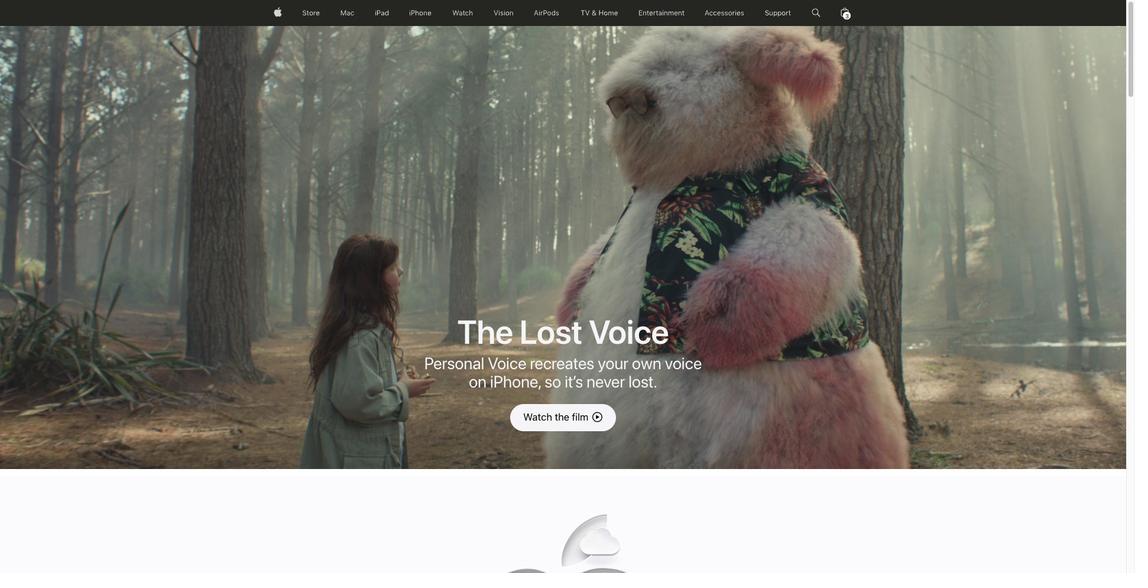 Task type: locate. For each thing, give the bounding box(es) containing it.
apple image
[[274, 0, 282, 26]]

store image
[[302, 0, 320, 26]]

airpods image
[[534, 0, 560, 26]]

tv and home image
[[580, 0, 619, 26]]

film
[[572, 412, 589, 424]]

watch the film main content
[[0, 0, 1127, 574]]

the
[[555, 412, 570, 424]]

accessories image
[[705, 0, 745, 26]]

watch the film link
[[511, 405, 616, 432]]



Task type: vqa. For each thing, say whether or not it's contained in the screenshot.
watch the film
yes



Task type: describe. For each thing, give the bounding box(es) containing it.
shopping bag with item count : 3 image
[[841, 0, 850, 26]]

mac image
[[341, 0, 354, 26]]

ipad image
[[375, 0, 389, 26]]

support image
[[765, 0, 791, 26]]

iphone image
[[409, 0, 432, 26]]

watch
[[524, 412, 552, 424]]

search apple.com image
[[812, 0, 821, 26]]

watch the film
[[524, 412, 589, 424]]

vision image
[[494, 0, 514, 26]]

watch image
[[452, 0, 473, 26]]

entertainment image
[[639, 0, 685, 26]]



